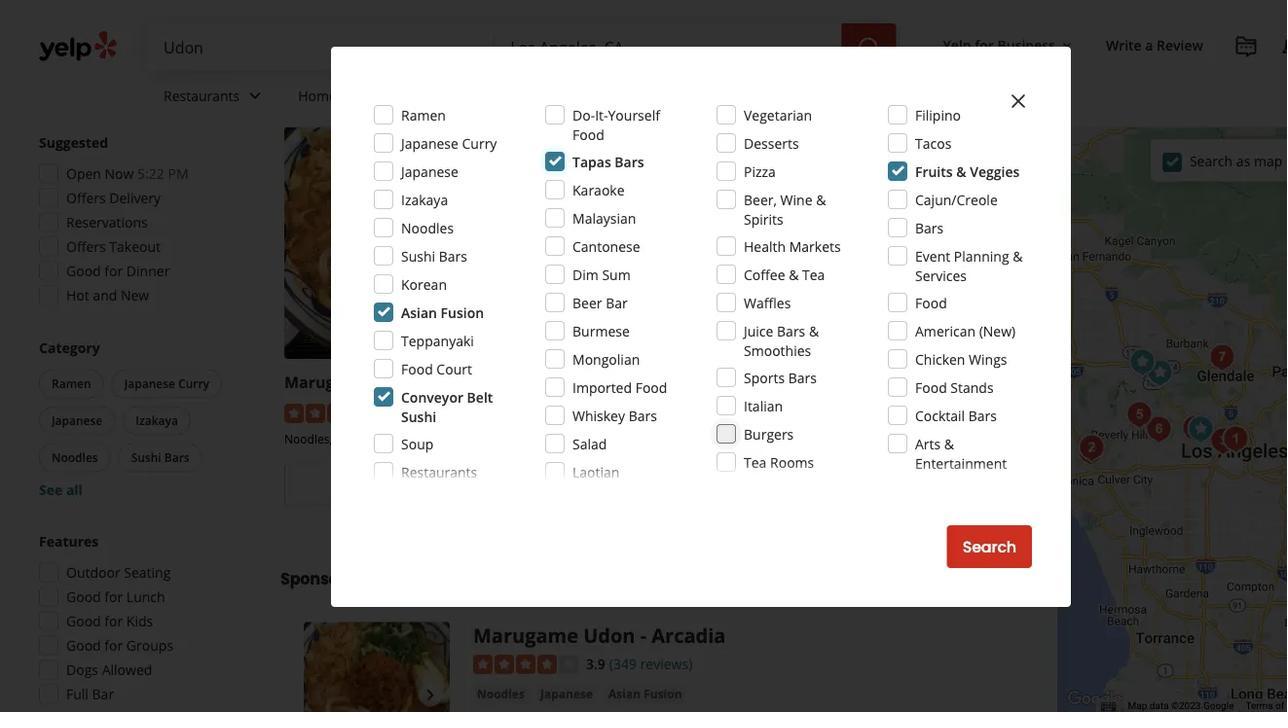 Task type: locate. For each thing, give the bounding box(es) containing it.
None search field
[[148, 23, 900, 70]]

noodles for right noodles button
[[477, 686, 525, 702]]

0 vertical spatial marugame
[[284, 372, 368, 393]]

5:22
[[137, 165, 164, 183]]

& up smoothies
[[809, 322, 819, 340]]

0 horizontal spatial marugame
[[284, 372, 368, 393]]

koreatown
[[608, 372, 693, 393]]

0 horizontal spatial curry
[[178, 376, 209, 392]]

2 vertical spatial noodles
[[477, 686, 525, 702]]

food up the '4.3'
[[636, 378, 667, 397]]

dogs
[[66, 661, 98, 680]]

asian fusion down '(349 reviews)'
[[609, 686, 682, 702]]

marugame udon - arcadia up noodles, japanese, asian fusion at left
[[284, 372, 486, 393]]

bars up smoothies
[[777, 322, 806, 340]]

coffee & tea
[[744, 265, 825, 284]]

now
[[105, 165, 134, 183], [655, 474, 689, 496]]

curry down options
[[462, 134, 497, 152]]

1 horizontal spatial izakaya
[[401, 190, 448, 209]]

1 horizontal spatial sushi bars
[[401, 247, 467, 265]]

©2023
[[1171, 701, 1201, 712]]

(580
[[668, 403, 696, 421]]

search left as
[[1190, 152, 1233, 170]]

food up the american
[[915, 294, 947, 312]]

fusion down 3.9 (349 reviews)
[[423, 431, 459, 447]]

pm right 10:00
[[941, 506, 962, 525]]

japanese curry down options
[[401, 134, 497, 152]]

1 vertical spatial group
[[35, 338, 241, 500]]

reviews) down court
[[451, 403, 503, 421]]

1 vertical spatial offers
[[66, 238, 106, 256]]

1 vertical spatial (349
[[609, 655, 637, 673]]

1 horizontal spatial japanese button
[[536, 685, 597, 704]]

asian fusion
[[401, 303, 484, 322], [609, 686, 682, 702]]

reviews) right (580
[[699, 403, 751, 421]]

teppanyaki
[[401, 332, 474, 350]]

0 vertical spatial izakaya
[[401, 190, 448, 209]]

1 horizontal spatial ramen
[[401, 106, 446, 124]]

0 vertical spatial 3.9 star rating image
[[284, 404, 389, 424]]

order now link
[[532, 463, 765, 506]]

1 horizontal spatial japanese,
[[532, 431, 584, 447]]

options
[[455, 76, 531, 104]]

1 good from the top
[[66, 262, 101, 280]]

takeout up dinner
[[109, 238, 161, 256]]

map
[[1254, 152, 1283, 170]]

24 chevron down v2 image left do-
[[539, 84, 563, 108]]

1 horizontal spatial bar
[[606, 294, 628, 312]]

1 horizontal spatial japanese curry
[[401, 134, 497, 152]]

2 24 chevron down v2 image from the left
[[539, 84, 563, 108]]

0 horizontal spatial japanese,
[[335, 431, 387, 447]]

offers down open
[[66, 189, 106, 207]]

0 vertical spatial arcadia
[[427, 372, 486, 393]]

0 horizontal spatial 3.9 star rating image
[[284, 404, 389, 424]]

food for food stands
[[915, 378, 947, 397]]

now inside group
[[105, 165, 134, 183]]

burmese
[[573, 322, 630, 340]]

good down good for lunch
[[66, 612, 101, 631]]

entertainment
[[915, 454, 1007, 473]]

1 vertical spatial services
[[915, 266, 967, 285]]

0 vertical spatial asian fusion
[[401, 303, 484, 322]]

sushi bars inside 'search' dialog
[[401, 247, 467, 265]]

fusion down '(349 reviews)'
[[644, 686, 682, 702]]

asian down '(349 reviews)'
[[609, 686, 641, 702]]

1 vertical spatial noodles button
[[473, 685, 529, 704]]

until 10:00 pm
[[871, 506, 962, 525]]

udon up 3.9 link
[[583, 623, 635, 649]]

group
[[33, 133, 241, 311], [35, 338, 241, 500], [33, 532, 241, 713]]

offers takeout
[[66, 238, 161, 256]]

curry inside 'search' dialog
[[462, 134, 497, 152]]

izakaya up sushi bars button
[[136, 413, 178, 429]]

redwhite boneless ramen image
[[1123, 343, 1162, 382]]

bars, down 4.8 star rating image
[[813, 431, 840, 447]]

price group
[[39, 36, 241, 101]]

0 vertical spatial curry
[[462, 134, 497, 152]]

fusion
[[441, 303, 484, 322], [423, 431, 459, 447], [644, 686, 682, 702]]

-
[[418, 372, 423, 393], [599, 372, 604, 393], [640, 623, 647, 649]]

0 horizontal spatial now
[[105, 165, 134, 183]]

good
[[66, 262, 101, 280], [66, 588, 101, 607], [66, 612, 101, 631], [66, 637, 101, 655]]

4.8
[[893, 403, 913, 421]]

food up the (80
[[915, 378, 947, 397]]

1 horizontal spatial arcadia
[[652, 623, 726, 649]]

0 vertical spatial bar
[[606, 294, 628, 312]]

marugame udon - arcadia image
[[304, 623, 450, 713]]

1 vertical spatial pm
[[941, 506, 962, 525]]

1 vertical spatial 3.9 star rating image
[[473, 655, 578, 675]]

1 horizontal spatial asian fusion
[[609, 686, 682, 702]]

japanese, down 4.3 star rating image
[[532, 431, 584, 447]]

1 vertical spatial asian fusion
[[609, 686, 682, 702]]

mogumogu image
[[1071, 433, 1110, 472]]

0 vertical spatial search
[[1190, 152, 1233, 170]]

category
[[39, 339, 100, 357]]

0 vertical spatial takeout
[[372, 76, 451, 104]]

search inside search button
[[963, 537, 1017, 558]]

for down the offers takeout
[[104, 262, 123, 280]]

0 horizontal spatial pm
[[168, 165, 188, 183]]

for inside button
[[975, 36, 994, 54]]

bar down 'sum'
[[606, 294, 628, 312]]

0 vertical spatial noodles button
[[39, 444, 111, 473]]

(80
[[916, 403, 936, 421]]

now up offers delivery
[[105, 165, 134, 183]]

dinner
[[126, 262, 170, 280]]

bars up korean
[[439, 247, 467, 265]]

1 vertical spatial japanese button
[[536, 685, 597, 704]]

redwhite boneless ramen link
[[780, 372, 1005, 393]]

noodles button
[[39, 444, 111, 473], [473, 685, 529, 704]]

restaurants inside 'restaurants' link
[[164, 86, 240, 105]]

sushi bars down izakaya button
[[131, 450, 190, 466]]

2 offers from the top
[[66, 238, 106, 256]]

yuko kitchen miracle mile image
[[1140, 410, 1178, 449]]

4 good from the top
[[66, 637, 101, 655]]

sushi down conveyor
[[401, 407, 436, 426]]

reviews) up asian fusion button
[[640, 655, 693, 673]]

beer
[[573, 294, 602, 312]]

food down do-
[[573, 125, 604, 144]]

0 horizontal spatial ramen
[[52, 376, 91, 392]]

notifications image
[[1281, 35, 1287, 58]]

3.9 star rating image up noodles,
[[284, 404, 389, 424]]

chinese
[[650, 431, 693, 447]]

bar down "dogs allowed"
[[92, 685, 114, 704]]

good for kids
[[66, 612, 153, 631]]

offers
[[66, 189, 106, 207], [66, 238, 106, 256]]

asian up the get directions link
[[390, 431, 420, 447]]

curry
[[462, 134, 497, 152], [178, 376, 209, 392]]

restaurants inside 'search' dialog
[[401, 463, 477, 481]]

3 good from the top
[[66, 612, 101, 631]]

bars inside button
[[164, 450, 190, 466]]

noodles button up 'all'
[[39, 444, 111, 473]]

marugame
[[284, 372, 368, 393], [473, 623, 578, 649]]

1 vertical spatial marugame udon - arcadia
[[473, 623, 726, 649]]

u
[[1287, 701, 1287, 712]]

get directions
[[347, 474, 454, 496]]

bars down stands
[[969, 407, 997, 425]]

0 horizontal spatial noodles
[[52, 450, 98, 466]]

1 vertical spatial now
[[655, 474, 689, 496]]

arts
[[915, 435, 941, 453]]

offers for offers takeout
[[66, 238, 106, 256]]

sponsored results
[[280, 569, 425, 591]]

for for lunch
[[104, 588, 123, 607]]

japanese curry inside 'search' dialog
[[401, 134, 497, 152]]

food inside do-it-yourself food
[[573, 125, 604, 144]]

good for good for lunch
[[66, 588, 101, 607]]

noodles up 'all'
[[52, 450, 98, 466]]

1 horizontal spatial takeout
[[372, 76, 451, 104]]

ramen down featured takeout options
[[401, 106, 446, 124]]

1 horizontal spatial pm
[[941, 506, 962, 525]]

0 horizontal spatial search
[[963, 537, 1017, 558]]

0 vertical spatial noodles
[[401, 219, 454, 237]]

services right home
[[340, 86, 392, 105]]

sushi
[[401, 247, 435, 265], [401, 407, 436, 426], [587, 431, 617, 447], [780, 431, 810, 447], [131, 450, 161, 466]]

bar inside 'search' dialog
[[606, 294, 628, 312]]

3.9 up japanese link
[[586, 655, 605, 673]]

marugame up noodles,
[[284, 372, 368, 393]]

2 horizontal spatial noodles
[[477, 686, 525, 702]]

for right the "yelp"
[[975, 36, 994, 54]]

japanese curry
[[401, 134, 497, 152], [124, 376, 209, 392]]

10
[[328, 5, 352, 38]]

arcadia
[[427, 372, 486, 393], [652, 623, 726, 649]]

chicken wings
[[915, 350, 1007, 369]]

search for search as map m
[[1190, 152, 1233, 170]]

until
[[871, 506, 900, 525]]

sushi down izakaya button
[[131, 450, 161, 466]]

hot
[[66, 286, 89, 305]]

1 horizontal spatial marugame
[[473, 623, 578, 649]]

0 vertical spatial offers
[[66, 189, 106, 207]]

asian fusion inside button
[[609, 686, 682, 702]]

cantonese
[[573, 237, 640, 256]]

get directions link
[[284, 463, 517, 506]]

- right call on the bottom
[[599, 372, 604, 393]]

0 vertical spatial fusion
[[441, 303, 484, 322]]

- for order now
[[599, 372, 604, 393]]

1 horizontal spatial 3.9
[[586, 655, 605, 673]]

asian down korean
[[401, 303, 437, 322]]

0 horizontal spatial services
[[340, 86, 392, 105]]

24 chevron down v2 image right $$$$ button
[[244, 84, 267, 108]]

asian inside 'search' dialog
[[401, 303, 437, 322]]

& inside arts & entertainment
[[944, 435, 954, 453]]

& inside event planning & services
[[1013, 247, 1023, 265]]

food up conveyor
[[401, 360, 433, 378]]

tea down markets
[[802, 265, 825, 284]]

kochi image
[[1120, 396, 1159, 435]]

services inside business categories element
[[340, 86, 392, 105]]

noodles left japanese link
[[477, 686, 525, 702]]

kids
[[126, 612, 153, 631]]

terms of u
[[1246, 701, 1287, 712]]

& inside beer, wine & spirits
[[816, 190, 826, 209]]

food for food court
[[401, 360, 433, 378]]

offers down 'reservations' at the left top of the page
[[66, 238, 106, 256]]

1 vertical spatial bar
[[92, 685, 114, 704]]

1 vertical spatial ramen
[[52, 376, 91, 392]]

0 vertical spatial asian
[[401, 303, 437, 322]]

0 horizontal spatial japanese curry
[[124, 376, 209, 392]]

takeout inside group
[[109, 238, 161, 256]]

sushi inside button
[[131, 450, 161, 466]]

asian fusion up teppanyaki
[[401, 303, 484, 322]]

udon up noodles, japanese, asian fusion at left
[[372, 372, 414, 393]]

1 horizontal spatial -
[[599, 372, 604, 393]]

japanese button
[[39, 407, 115, 436], [536, 685, 597, 704]]

10:00
[[903, 506, 938, 525]]

now for order
[[655, 474, 689, 496]]

tea
[[802, 265, 825, 284], [744, 453, 767, 472]]

restaurants
[[164, 86, 240, 105], [401, 463, 477, 481]]

- for get directions
[[418, 372, 423, 393]]

3.9 up soup
[[397, 403, 417, 421]]

map
[[1128, 701, 1147, 712]]

3.9 star rating image
[[284, 404, 389, 424], [473, 655, 578, 675]]

0 horizontal spatial -
[[418, 372, 423, 393]]

good down outdoor in the bottom of the page
[[66, 588, 101, 607]]

0 vertical spatial 3.9
[[397, 403, 417, 421]]

noodles inside 'search' dialog
[[401, 219, 454, 237]]

marugame udon - sawtelle image
[[1072, 429, 1111, 468]]

food for food
[[915, 294, 947, 312]]

0 vertical spatial marugame udon - arcadia
[[284, 372, 486, 393]]

1 horizontal spatial services
[[915, 266, 967, 285]]

0 horizontal spatial (349
[[420, 403, 448, 421]]

curry inside button
[[178, 376, 209, 392]]

2 good from the top
[[66, 588, 101, 607]]

marugame udon - arcadia for the top marugame udon - arcadia link
[[284, 372, 486, 393]]

marugame udon - arcadia link
[[284, 372, 486, 393], [473, 623, 726, 649]]

0 horizontal spatial asian fusion
[[401, 303, 484, 322]]

google image
[[1063, 687, 1127, 713]]

vegetarian
[[744, 106, 812, 124]]

0 vertical spatial ramen
[[401, 106, 446, 124]]

korean
[[401, 275, 447, 294]]

curry up izakaya button
[[178, 376, 209, 392]]

izakaya inside button
[[136, 413, 178, 429]]

& right arts
[[944, 435, 954, 453]]

imported food
[[573, 378, 667, 397]]

japanese button down 3.9 link
[[536, 685, 597, 704]]

get
[[347, 474, 374, 496]]

4.3
[[645, 403, 665, 421]]

now right the order
[[655, 474, 689, 496]]

reviews) for roll call - koreatown
[[699, 403, 751, 421]]

services down 'event'
[[915, 266, 967, 285]]

noodles up korean
[[401, 219, 454, 237]]

0 horizontal spatial restaurants
[[164, 86, 240, 105]]

arts & entertainment
[[915, 435, 1007, 473]]

1 horizontal spatial bars,
[[813, 431, 840, 447]]

marugame udon - arcadia link up noodles, japanese, asian fusion at left
[[284, 372, 486, 393]]

bars,
[[620, 431, 647, 447], [813, 431, 840, 447]]

map region
[[819, 0, 1287, 713]]

1 vertical spatial marugame udon - arcadia link
[[473, 623, 726, 649]]

0 vertical spatial services
[[340, 86, 392, 105]]

sort:
[[840, 15, 870, 34]]

near
[[478, 5, 534, 38]]

good up dogs
[[66, 637, 101, 655]]

(349 inside "link"
[[609, 655, 637, 673]]

salad
[[573, 435, 607, 453]]

japanese curry up izakaya button
[[124, 376, 209, 392]]

good for lunch
[[66, 588, 165, 607]]

4.3 (580 reviews)
[[645, 403, 751, 421]]

beer, wine & spirits
[[744, 190, 826, 228]]

tea down burgers
[[744, 453, 767, 472]]

0 horizontal spatial 24 chevron down v2 image
[[244, 84, 267, 108]]

bars down izakaya button
[[164, 450, 190, 466]]

1 vertical spatial marugame
[[473, 623, 578, 649]]

2 vertical spatial asian
[[609, 686, 641, 702]]

3 japanese, from the left
[[843, 431, 895, 447]]

1 vertical spatial arcadia
[[652, 623, 726, 649]]

- up (349 reviews) "link"
[[640, 623, 647, 649]]

0 horizontal spatial bar
[[92, 685, 114, 704]]

izakaya up korean
[[401, 190, 448, 209]]

1 horizontal spatial (349
[[609, 655, 637, 673]]

bars, down whiskey bars
[[620, 431, 647, 447]]

1 horizontal spatial now
[[655, 474, 689, 496]]

0 horizontal spatial 3.9
[[397, 403, 417, 421]]

karaoke
[[573, 181, 625, 199]]

udon right best
[[412, 5, 473, 38]]

search down the 'entertainment'
[[963, 537, 1017, 558]]

1 24 chevron down v2 image from the left
[[244, 84, 267, 108]]

sports
[[744, 369, 785, 387]]

marugame udon - arcadia up 3.9 link
[[473, 623, 726, 649]]

fusion up teppanyaki
[[441, 303, 484, 322]]

0 horizontal spatial izakaya
[[136, 413, 178, 429]]

0 vertical spatial pm
[[168, 165, 188, 183]]

roll
[[532, 372, 562, 393]]

noodles
[[401, 219, 454, 237], [52, 450, 98, 466], [477, 686, 525, 702]]

thai
[[898, 431, 921, 447]]

& right planning
[[1013, 247, 1023, 265]]

noodles inside group
[[52, 450, 98, 466]]

full bar
[[66, 685, 114, 704]]

group containing suggested
[[33, 133, 241, 311]]

whiskey bars
[[573, 407, 657, 425]]

write a review link
[[1098, 27, 1211, 62]]

4.3 star rating image
[[532, 404, 637, 424]]

asian inside button
[[609, 686, 641, 702]]

1 horizontal spatial noodles
[[401, 219, 454, 237]]

slideshow element
[[304, 623, 450, 713]]

0 horizontal spatial takeout
[[109, 238, 161, 256]]

takeout for featured
[[372, 76, 451, 104]]

2 horizontal spatial japanese,
[[843, 431, 895, 447]]

3.9 for 3.9
[[586, 655, 605, 673]]

1 offers from the top
[[66, 189, 106, 207]]

1 vertical spatial tea
[[744, 453, 767, 472]]

& right wine
[[816, 190, 826, 209]]

outdoor
[[66, 564, 120, 582]]

chicken
[[915, 350, 965, 369]]

1 vertical spatial 3.9
[[586, 655, 605, 673]]

pm right '5:22'
[[168, 165, 188, 183]]

juice
[[744, 322, 774, 340]]

hangari kalguksu image
[[1176, 409, 1215, 448]]

good up hot
[[66, 262, 101, 280]]

1 vertical spatial asian
[[390, 431, 420, 447]]

reviews) down stands
[[939, 403, 992, 421]]

1 vertical spatial izakaya
[[136, 413, 178, 429]]

for up good for kids
[[104, 588, 123, 607]]

24 chevron down v2 image
[[244, 84, 267, 108], [539, 84, 563, 108]]

good for dinner
[[66, 262, 170, 280]]

japanese, up get
[[335, 431, 387, 447]]

udon
[[412, 5, 473, 38], [372, 372, 414, 393], [583, 623, 635, 649]]

3.9 star rating image up noodles link
[[473, 655, 578, 675]]

ramen down category
[[52, 376, 91, 392]]

all
[[66, 481, 83, 500]]

bar
[[606, 294, 628, 312], [92, 685, 114, 704]]

2 vertical spatial fusion
[[644, 686, 682, 702]]

1 horizontal spatial search
[[1190, 152, 1233, 170]]

3.9 for 3.9 (349 reviews)
[[397, 403, 417, 421]]

0 vertical spatial group
[[33, 133, 241, 311]]

marugame up noodles link
[[473, 623, 578, 649]]

- left court
[[418, 372, 423, 393]]

1 horizontal spatial curry
[[462, 134, 497, 152]]

marugame udon - arcadia link up 3.9 link
[[473, 623, 726, 649]]

0 vertical spatial japanese curry
[[401, 134, 497, 152]]

for down good for kids
[[104, 637, 123, 655]]

japanese, left thai
[[843, 431, 895, 447]]

0 vertical spatial now
[[105, 165, 134, 183]]

1 vertical spatial noodles
[[52, 450, 98, 466]]

noodles button left japanese link
[[473, 685, 529, 704]]

bars down smoothies
[[788, 369, 817, 387]]

(349 up soup
[[420, 403, 448, 421]]

japanese button down ramen button
[[39, 407, 115, 436]]

marugame for the bottommost marugame udon - arcadia link
[[473, 623, 578, 649]]

& down health markets
[[789, 265, 799, 284]]

for down good for lunch
[[104, 612, 123, 631]]

0 horizontal spatial tea
[[744, 453, 767, 472]]



Task type: vqa. For each thing, say whether or not it's contained in the screenshot.
burmese
yes



Task type: describe. For each thing, give the bounding box(es) containing it.
marugame udon - arcadia for the bottommost marugame udon - arcadia link
[[473, 623, 726, 649]]

marugame monzo image
[[1216, 420, 1255, 459]]

order
[[608, 474, 652, 496]]

business categories element
[[148, 70, 1287, 127]]

sponsored
[[280, 569, 365, 591]]

izakaya button
[[123, 407, 191, 436]]

asian fusion link
[[605, 685, 686, 704]]

write a review
[[1106, 36, 1204, 54]]

food court
[[401, 360, 472, 378]]

noodles for the leftmost noodles button
[[52, 450, 98, 466]]

marugame udon-los angeles image
[[1204, 422, 1243, 461]]

search button
[[947, 526, 1032, 569]]

noodles, japanese, asian fusion
[[284, 431, 459, 447]]

fusion inside asian fusion button
[[644, 686, 682, 702]]

a
[[1145, 36, 1153, 54]]

planning
[[954, 247, 1009, 265]]

sushi bars inside button
[[131, 450, 190, 466]]

user actions element
[[928, 24, 1287, 144]]

map data ©2023 google
[[1128, 701, 1234, 712]]

it-
[[595, 106, 608, 124]]

juice bars & smoothies
[[744, 322, 819, 360]]

japanese curry button
[[112, 370, 222, 399]]

outdoor seating
[[66, 564, 171, 582]]

2 japanese, from the left
[[532, 431, 584, 447]]

for for groups
[[104, 637, 123, 655]]

groups
[[126, 637, 173, 655]]

bar for beer bar
[[606, 294, 628, 312]]

for for kids
[[104, 612, 123, 631]]

cocktail bars
[[915, 407, 997, 425]]

takeout for offers
[[109, 238, 161, 256]]

roll call - koreatown image
[[1181, 410, 1220, 449]]

bars down koreatown
[[629, 407, 657, 425]]

0 vertical spatial marugame udon - arcadia link
[[284, 372, 486, 393]]

good for good for groups
[[66, 637, 101, 655]]

1 bars, from the left
[[620, 431, 647, 447]]

0 vertical spatial (349
[[420, 403, 448, 421]]

for for dinner
[[104, 262, 123, 280]]

2 horizontal spatial -
[[640, 623, 647, 649]]

offers for offers delivery
[[66, 189, 106, 207]]

dim
[[573, 265, 599, 284]]

sushi up rooms
[[780, 431, 810, 447]]

best
[[356, 5, 407, 38]]

bars up 'event'
[[915, 219, 944, 237]]

tokyo cube image
[[1141, 354, 1179, 393]]

health markets
[[744, 237, 841, 256]]

open
[[66, 165, 101, 183]]

dim sum
[[573, 265, 631, 284]]

ramen
[[948, 372, 1005, 393]]

sushi inside conveyor belt sushi
[[401, 407, 436, 426]]

american
[[915, 322, 976, 340]]

& inside juice bars & smoothies
[[809, 322, 819, 340]]

yelp for business button
[[935, 27, 1083, 62]]

laotian
[[573, 463, 620, 481]]

cajun/creole
[[915, 190, 998, 209]]

soup
[[401, 435, 434, 453]]

boneless
[[865, 372, 944, 393]]

conveyor
[[401, 388, 463, 407]]

ramen inside 'search' dialog
[[401, 106, 446, 124]]

yourself
[[608, 106, 660, 124]]

order now
[[608, 474, 689, 496]]

directions
[[378, 474, 454, 496]]

and
[[93, 286, 117, 305]]

lunch
[[126, 588, 165, 607]]

sushi bars button
[[118, 444, 202, 473]]

1 horizontal spatial noodles button
[[473, 685, 529, 704]]

projects image
[[1235, 35, 1258, 58]]

bars right tapas on the top of the page
[[615, 152, 644, 171]]

1 vertical spatial fusion
[[423, 431, 459, 447]]

group containing category
[[35, 338, 241, 500]]

bars inside juice bars & smoothies
[[777, 322, 806, 340]]

hot and new
[[66, 286, 149, 305]]

sum
[[602, 265, 631, 284]]

noodles,
[[284, 431, 332, 447]]

1 horizontal spatial 3.9 star rating image
[[473, 655, 578, 675]]

services inside event planning & services
[[915, 266, 967, 285]]

$$$$
[[200, 74, 226, 90]]

for for business
[[975, 36, 994, 54]]

markets
[[789, 237, 841, 256]]

sushi up korean
[[401, 247, 435, 265]]

& right fruits
[[956, 162, 967, 181]]

japanese curry inside button
[[124, 376, 209, 392]]

bar for full bar
[[92, 685, 114, 704]]

roll call - koreatown
[[532, 372, 693, 393]]

delivery
[[109, 189, 161, 207]]

new
[[121, 286, 149, 305]]

whiskey
[[573, 407, 625, 425]]

open now 5:22 pm
[[66, 165, 188, 183]]

marugame for the top marugame udon - arcadia link
[[284, 372, 368, 393]]

$$$$ button
[[188, 67, 238, 97]]

business
[[998, 36, 1055, 54]]

previous image
[[312, 684, 335, 707]]

fusion inside 'search' dialog
[[441, 303, 484, 322]]

marugame udon - glendale image
[[1203, 338, 1242, 377]]

rooms
[[770, 453, 814, 472]]

court
[[437, 360, 472, 378]]

event planning & services
[[915, 247, 1023, 285]]

beer bar
[[573, 294, 628, 312]]

2 vertical spatial udon
[[583, 623, 635, 649]]

beer,
[[744, 190, 777, 209]]

0 vertical spatial tea
[[802, 265, 825, 284]]

4.8 (80 reviews)
[[893, 403, 992, 421]]

suggested
[[39, 133, 108, 152]]

see
[[39, 481, 63, 500]]

asian fusion inside 'search' dialog
[[401, 303, 484, 322]]

dogs allowed
[[66, 661, 152, 680]]

reviews) for marugame udon - arcadia
[[451, 403, 503, 421]]

wine
[[780, 190, 813, 209]]

stands
[[951, 378, 994, 397]]

search image
[[857, 36, 881, 59]]

do-
[[573, 106, 595, 124]]

conveyor belt sushi
[[401, 388, 493, 426]]

write
[[1106, 36, 1142, 54]]

imported
[[573, 378, 632, 397]]

2 bars, from the left
[[813, 431, 840, 447]]

0 horizontal spatial noodles button
[[39, 444, 111, 473]]

next image
[[419, 684, 442, 707]]

japanese, sushi bars, chinese
[[532, 431, 693, 447]]

tapas
[[573, 152, 611, 171]]

1 vertical spatial udon
[[372, 372, 414, 393]]

home services link
[[283, 70, 435, 127]]

home services
[[298, 86, 392, 105]]

featured
[[280, 76, 368, 104]]

review
[[1157, 36, 1204, 54]]

search for search
[[963, 537, 1017, 558]]

group containing features
[[33, 532, 241, 713]]

keyboard shortcuts image
[[1101, 702, 1116, 712]]

search dialog
[[0, 0, 1287, 713]]

sushi down whiskey
[[587, 431, 617, 447]]

reviews) for redwhite boneless ramen
[[939, 403, 992, 421]]

0 horizontal spatial japanese button
[[39, 407, 115, 436]]

see all button
[[39, 481, 83, 500]]

(349 reviews) link
[[609, 653, 693, 674]]

izakaya inside 'search' dialog
[[401, 190, 448, 209]]

angeles,
[[581, 5, 682, 38]]

pm inside group
[[168, 165, 188, 183]]

3.9 link
[[586, 653, 605, 674]]

good for good for dinner
[[66, 262, 101, 280]]

now for open
[[105, 165, 134, 183]]

featured takeout options
[[280, 76, 531, 104]]

mongolian
[[573, 350, 640, 369]]

0 horizontal spatial arcadia
[[427, 372, 486, 393]]

4.8 star rating image
[[780, 404, 885, 424]]

google
[[1203, 701, 1234, 712]]

allowed
[[102, 661, 152, 680]]

good for good for kids
[[66, 612, 101, 631]]

search as map m
[[1190, 152, 1287, 170]]

ramen inside button
[[52, 376, 91, 392]]

1 japanese, from the left
[[335, 431, 387, 447]]

16 chevron down v2 image
[[1059, 38, 1075, 53]]

udon inside top 10 best udon near los angeles, california
[[412, 5, 473, 38]]

reservations
[[66, 213, 148, 232]]

(new)
[[979, 322, 1016, 340]]

24 chevron down v2 image inside 'restaurants' link
[[244, 84, 267, 108]]

reviews) inside "link"
[[640, 655, 693, 673]]

close image
[[1007, 90, 1030, 113]]



